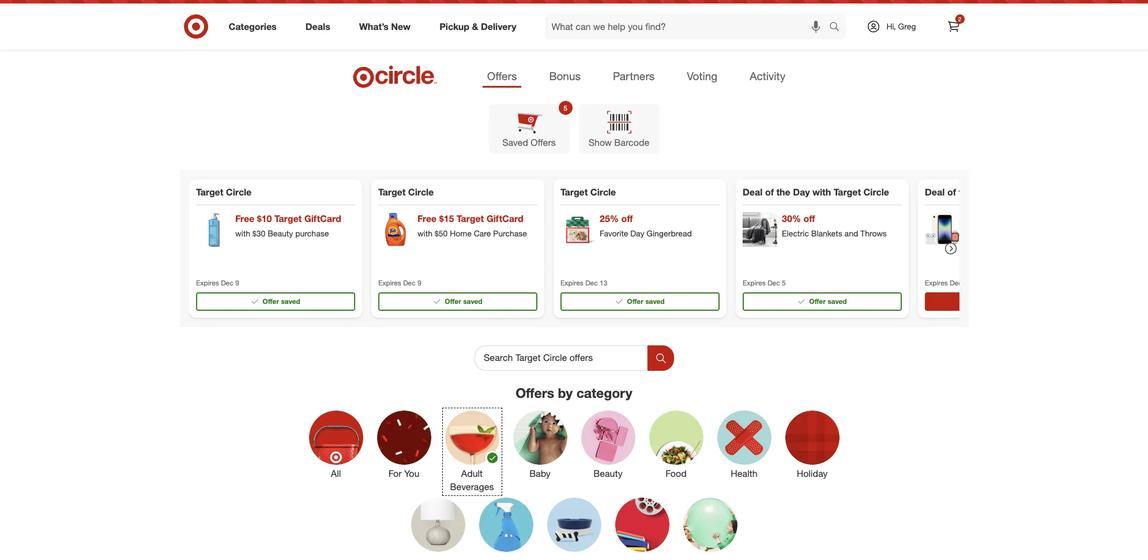 Task type: locate. For each thing, give the bounding box(es) containing it.
1 horizontal spatial 9
[[417, 279, 421, 287]]

2 expires dec 9 from the left
[[378, 279, 421, 287]]

expires for free $10 target giftcard
[[196, 279, 219, 287]]

free for free $15 target giftcard
[[417, 213, 437, 224]]

3 dec from the left
[[585, 279, 598, 287]]

offers
[[487, 69, 517, 83], [531, 137, 556, 148], [516, 385, 555, 401]]

target circle up free $15 target giftcard  with $50 home care purchase image
[[378, 186, 434, 198]]

1 target circle from the left
[[196, 186, 251, 198]]

off inside 30% off electric blankets and throws
[[804, 213, 815, 224]]

dec down free $10 target giftcard  with $30 beauty purchase image
[[221, 279, 233, 287]]

offer saved button for free $10 target giftcard
[[196, 293, 355, 311]]

25%
[[600, 213, 619, 224]]

2 offer from the left
[[445, 297, 461, 306]]

deals
[[306, 21, 330, 32]]

2 dec from the left
[[403, 279, 416, 287]]

offers down delivery
[[487, 69, 517, 83]]

1 circle from the left
[[226, 186, 251, 198]]

5
[[564, 104, 568, 112], [782, 279, 786, 287], [964, 279, 968, 287]]

target circle
[[196, 186, 251, 198], [378, 186, 434, 198], [561, 186, 616, 198]]

offer saved
[[262, 297, 300, 306], [445, 297, 482, 306], [627, 297, 665, 306], [809, 297, 847, 306]]

2 saved from the left
[[463, 297, 482, 306]]

for
[[389, 468, 402, 479]]

offers for offers by category
[[516, 385, 555, 401]]

activity link
[[746, 66, 791, 88]]

0 horizontal spatial giftcard
[[304, 213, 341, 224]]

circle for free $10 target giftcard
[[226, 186, 251, 198]]

1 free from the left
[[235, 213, 254, 224]]

expires for 25% off
[[561, 279, 583, 287]]

dec
[[221, 279, 233, 287], [403, 279, 416, 287], [585, 279, 598, 287], [768, 279, 780, 287], [950, 279, 963, 287]]

beverages
[[450, 481, 494, 492]]

what's new link
[[349, 14, 425, 39]]

1 horizontal spatial deal of the day with target circle
[[925, 186, 1072, 198]]

dec down 20% off target certified refurbished apple product image
[[950, 279, 963, 287]]

beauty
[[268, 228, 293, 238]]

4 offer saved from the left
[[809, 297, 847, 306]]

expires down free $15 target giftcard  with $50 home care purchase image
[[378, 279, 401, 287]]

$50
[[435, 228, 448, 238]]

off for 30% off
[[804, 213, 815, 224]]

day
[[793, 186, 810, 198], [975, 186, 992, 198], [631, 228, 644, 238]]

giftcard up purchase in the top left of the page
[[486, 213, 524, 224]]

electric
[[782, 228, 809, 238]]

saved for free $10 target giftcard
[[281, 297, 300, 306]]

the up 20% off target certified refurbished apple product image
[[959, 186, 973, 198]]

1 dec from the left
[[221, 279, 233, 287]]

1 9 from the left
[[235, 279, 239, 287]]

by
[[558, 385, 573, 401]]

offer for 25% off
[[627, 297, 643, 306]]

1 horizontal spatial target circle
[[378, 186, 434, 198]]

3 offer saved button from the left
[[561, 293, 720, 311]]

target circle up '25%'
[[561, 186, 616, 198]]

expires dec 5
[[743, 279, 786, 287], [925, 279, 968, 287]]

1 giftcard from the left
[[304, 213, 341, 224]]

target circle for 25% off
[[561, 186, 616, 198]]

4 saved from the left
[[828, 297, 847, 306]]

expires
[[196, 279, 219, 287], [378, 279, 401, 287], [561, 279, 583, 287], [743, 279, 766, 287], [925, 279, 948, 287]]

1 offer saved button from the left
[[196, 293, 355, 311]]

offers right saved
[[531, 137, 556, 148]]

4 circle from the left
[[864, 186, 889, 198]]

off right 30%
[[804, 213, 815, 224]]

saved offers
[[503, 137, 556, 148]]

5 circle from the left
[[1046, 186, 1072, 198]]

2 expires dec 5 from the left
[[925, 279, 968, 287]]

$15
[[439, 213, 454, 224]]

expires down 30% off electric blankets and throws image at the right top
[[743, 279, 766, 287]]

adult
[[461, 468, 483, 479]]

free
[[235, 213, 254, 224], [417, 213, 437, 224]]

1 horizontal spatial expires dec 9
[[378, 279, 421, 287]]

0 vertical spatial offers
[[487, 69, 517, 83]]

1 horizontal spatial the
[[959, 186, 973, 198]]

off for 25% off
[[621, 213, 633, 224]]

free inside free $10 target giftcard with $30 beauty purchase
[[235, 213, 254, 224]]

off inside the 25% off favorite day gingerbread
[[621, 213, 633, 224]]

4 expires from the left
[[743, 279, 766, 287]]

0 horizontal spatial 9
[[235, 279, 239, 287]]

2 vertical spatial offers
[[516, 385, 555, 401]]

1 expires dec 9 from the left
[[196, 279, 239, 287]]

throws
[[861, 228, 887, 238]]

target circle up free $10 target giftcard  with $30 beauty purchase image
[[196, 186, 251, 198]]

2 target circle from the left
[[378, 186, 434, 198]]

9
[[235, 279, 239, 287], [417, 279, 421, 287]]

1 expires from the left
[[196, 279, 219, 287]]

saved
[[503, 137, 528, 148]]

1 saved from the left
[[281, 297, 300, 306]]

offer saved button
[[196, 293, 355, 311], [378, 293, 537, 311], [561, 293, 720, 311], [743, 293, 902, 311]]

deal up 20% off target certified refurbished apple product image
[[925, 186, 945, 198]]

offer saved button for free $15 target giftcard
[[378, 293, 537, 311]]

2 horizontal spatial target circle
[[561, 186, 616, 198]]

offer for 30% off
[[809, 297, 826, 306]]

offer saved for free $15 target giftcard
[[445, 297, 482, 306]]

1 horizontal spatial off
[[804, 213, 815, 224]]

pickup & delivery
[[440, 21, 517, 32]]

None text field
[[475, 346, 648, 371]]

dec left 13
[[585, 279, 598, 287]]

1 of from the left
[[765, 186, 774, 198]]

adult beverages button
[[445, 411, 500, 494]]

1 horizontal spatial deal
[[925, 186, 945, 198]]

1 horizontal spatial free
[[417, 213, 437, 224]]

giftcard inside free $15 target giftcard with $50 home care purchase
[[486, 213, 524, 224]]

of up 20% off target certified refurbished apple product image
[[948, 186, 956, 198]]

with inside free $10 target giftcard with $30 beauty purchase
[[235, 228, 250, 238]]

deals link
[[296, 14, 345, 39]]

30%
[[782, 213, 801, 224]]

2 deal from the left
[[925, 186, 945, 198]]

3 target circle from the left
[[561, 186, 616, 198]]

1 horizontal spatial expires dec 5
[[925, 279, 968, 287]]

2 offer saved from the left
[[445, 297, 482, 306]]

2 expires from the left
[[378, 279, 401, 287]]

health button
[[717, 411, 772, 494]]

saved
[[281, 297, 300, 306], [463, 297, 482, 306], [645, 297, 665, 306], [828, 297, 847, 306]]

0 horizontal spatial the
[[777, 186, 791, 198]]

dec for free $10 target giftcard
[[221, 279, 233, 287]]

expires dec 9 for free $15 target giftcard
[[378, 279, 421, 287]]

giftcard
[[304, 213, 341, 224], [486, 213, 524, 224]]

with
[[813, 186, 831, 198], [995, 186, 1014, 198], [235, 228, 250, 238], [417, 228, 432, 238]]

free $15 target giftcard  with $50 home care purchase image
[[378, 212, 413, 247]]

free left $10
[[235, 213, 254, 224]]

1 horizontal spatial 5
[[782, 279, 786, 287]]

2 9 from the left
[[417, 279, 421, 287]]

baby button
[[513, 411, 567, 494]]

1 horizontal spatial of
[[948, 186, 956, 198]]

saved for free $15 target giftcard
[[463, 297, 482, 306]]

offer saved button for 30% off
[[743, 293, 902, 311]]

3 circle from the left
[[590, 186, 616, 198]]

1 deal of the day with target circle from the left
[[743, 186, 889, 198]]

0 horizontal spatial target circle
[[196, 186, 251, 198]]

free $10 target giftcard with $30 beauty purchase
[[235, 213, 341, 238]]

off
[[621, 213, 633, 224], [804, 213, 815, 224]]

partners link
[[609, 66, 660, 88]]

expires dec 9
[[196, 279, 239, 287], [378, 279, 421, 287]]

saved for 25% off
[[645, 297, 665, 306]]

0 horizontal spatial day
[[631, 228, 644, 238]]

4 offer saved button from the left
[[743, 293, 902, 311]]

3 offer saved from the left
[[627, 297, 665, 306]]

2 giftcard from the left
[[486, 213, 524, 224]]

free $15 target giftcard with $50 home care purchase
[[417, 213, 527, 238]]

2 free from the left
[[417, 213, 437, 224]]

off right '25%'
[[621, 213, 633, 224]]

food
[[666, 468, 687, 479]]

2 offer saved button from the left
[[378, 293, 537, 311]]

deal up 30% off electric blankets and throws image at the right top
[[743, 186, 763, 198]]

3 offer from the left
[[627, 297, 643, 306]]

4 offer from the left
[[809, 297, 826, 306]]

3 saved from the left
[[645, 297, 665, 306]]

expires for free $15 target giftcard
[[378, 279, 401, 287]]

offer
[[262, 297, 279, 306], [445, 297, 461, 306], [627, 297, 643, 306], [809, 297, 826, 306]]

with inside free $15 target giftcard with $50 home care purchase
[[417, 228, 432, 238]]

search
[[824, 22, 852, 33]]

free inside free $15 target giftcard with $50 home care purchase
[[417, 213, 437, 224]]

0 horizontal spatial off
[[621, 213, 633, 224]]

1 off from the left
[[621, 213, 633, 224]]

1 offer saved from the left
[[262, 297, 300, 306]]

0 horizontal spatial deal
[[743, 186, 763, 198]]

of
[[765, 186, 774, 198], [948, 186, 956, 198]]

voting
[[687, 69, 718, 83]]

partners
[[613, 69, 655, 83]]

giftcard for free $10 target giftcard
[[304, 213, 341, 224]]

expires dec 9 down free $10 target giftcard  with $30 beauty purchase image
[[196, 279, 239, 287]]

1 the from the left
[[777, 186, 791, 198]]

expires dec 9 down free $15 target giftcard  with $50 home care purchase image
[[378, 279, 421, 287]]

target circle logo image
[[351, 65, 439, 89]]

1 expires dec 5 from the left
[[743, 279, 786, 287]]

offers left by
[[516, 385, 555, 401]]

2 the from the left
[[959, 186, 973, 198]]

0 horizontal spatial of
[[765, 186, 774, 198]]

$30
[[252, 228, 265, 238]]

the
[[777, 186, 791, 198], [959, 186, 973, 198]]

30% off electric blankets and throws image
[[743, 212, 777, 247]]

of up 30% off electric blankets and throws image at the right top
[[765, 186, 774, 198]]

circle
[[226, 186, 251, 198], [408, 186, 434, 198], [590, 186, 616, 198], [864, 186, 889, 198], [1046, 186, 1072, 198]]

expires dec 5 down 30% off electric blankets and throws image at the right top
[[743, 279, 786, 287]]

0 horizontal spatial free
[[235, 213, 254, 224]]

1 horizontal spatial day
[[793, 186, 810, 198]]

expires down free $10 target giftcard  with $30 beauty purchase image
[[196, 279, 219, 287]]

giftcard up purchase
[[304, 213, 341, 224]]

3 expires from the left
[[561, 279, 583, 287]]

dec down free $15 target giftcard  with $50 home care purchase image
[[403, 279, 416, 287]]

bonus
[[549, 69, 581, 83]]

offer for free $15 target giftcard
[[445, 297, 461, 306]]

giftcard for free $15 target giftcard
[[486, 213, 524, 224]]

2 horizontal spatial day
[[975, 186, 992, 198]]

target inside free $10 target giftcard with $30 beauty purchase
[[274, 213, 302, 224]]

2 off from the left
[[804, 213, 815, 224]]

deal
[[743, 186, 763, 198], [925, 186, 945, 198]]

2 circle from the left
[[408, 186, 434, 198]]

target
[[196, 186, 223, 198], [378, 186, 406, 198], [561, 186, 588, 198], [834, 186, 861, 198], [1016, 186, 1043, 198], [274, 213, 302, 224], [457, 213, 484, 224]]

0 horizontal spatial deal of the day with target circle
[[743, 186, 889, 198]]

0 horizontal spatial expires dec 5
[[743, 279, 786, 287]]

bonus link
[[545, 66, 586, 88]]

the up 30%
[[777, 186, 791, 198]]

deal of the day with target circle
[[743, 186, 889, 198], [925, 186, 1072, 198]]

saved for 30% off
[[828, 297, 847, 306]]

expires left 13
[[561, 279, 583, 287]]

expires dec 5 down 20% off target certified refurbished apple product image
[[925, 279, 968, 287]]

free left $15 in the left top of the page
[[417, 213, 437, 224]]

offer saved for free $10 target giftcard
[[262, 297, 300, 306]]

dec down 30% off electric blankets and throws image at the right top
[[768, 279, 780, 287]]

expires for 30% off
[[743, 279, 766, 287]]

1 horizontal spatial giftcard
[[486, 213, 524, 224]]

expires down 20% off target certified refurbished apple product image
[[925, 279, 948, 287]]

categories
[[229, 21, 277, 32]]

4 dec from the left
[[768, 279, 780, 287]]

0 horizontal spatial expires dec 9
[[196, 279, 239, 287]]

What can we help you find? suggestions appear below search field
[[545, 14, 832, 39]]

25% off favorite day gingerbread image
[[561, 212, 595, 247]]

giftcard inside free $10 target giftcard with $30 beauty purchase
[[304, 213, 341, 224]]

1 offer from the left
[[262, 297, 279, 306]]

show barcode button
[[579, 104, 660, 154]]



Task type: vqa. For each thing, say whether or not it's contained in the screenshot.


Task type: describe. For each thing, give the bounding box(es) containing it.
hi,
[[887, 21, 896, 31]]

category
[[577, 385, 633, 401]]

free $10 target giftcard  with $30 beauty purchase image
[[196, 212, 230, 247]]

0 horizontal spatial 5
[[564, 104, 568, 112]]

food button
[[649, 411, 704, 494]]

holiday button
[[786, 411, 840, 494]]

holiday
[[797, 468, 828, 479]]

home
[[450, 228, 472, 238]]

circle for free $15 target giftcard
[[408, 186, 434, 198]]

show
[[589, 137, 612, 148]]

greg
[[899, 21, 917, 31]]

offer saved for 25% off
[[627, 297, 665, 306]]

offer for free $10 target giftcard
[[262, 297, 279, 306]]

pickup & delivery link
[[430, 14, 531, 39]]

20% off target certified refurbished apple product image
[[925, 212, 960, 247]]

for you button
[[377, 411, 431, 494]]

target circle for free $10 target giftcard
[[196, 186, 251, 198]]

barcode
[[615, 137, 650, 148]]

health
[[731, 468, 758, 479]]

adult beverages
[[450, 468, 494, 492]]

5 dec from the left
[[950, 279, 963, 287]]

$10
[[257, 213, 272, 224]]

what's new
[[359, 21, 411, 32]]

day inside the 25% off favorite day gingerbread
[[631, 228, 644, 238]]

1 vertical spatial offers
[[531, 137, 556, 148]]

voting link
[[683, 66, 722, 88]]

delivery
[[481, 21, 517, 32]]

1 deal from the left
[[743, 186, 763, 198]]

offers for offers
[[487, 69, 517, 83]]

2
[[959, 16, 962, 23]]

what's
[[359, 21, 389, 32]]

2 link
[[941, 14, 967, 39]]

and
[[845, 228, 858, 238]]

activity
[[750, 69, 786, 83]]

search button
[[824, 14, 852, 42]]

hi, greg
[[887, 21, 917, 31]]

target inside free $15 target giftcard with $50 home care purchase
[[457, 213, 484, 224]]

2 of from the left
[[948, 186, 956, 198]]

expires dec 9 for free $10 target giftcard
[[196, 279, 239, 287]]

offers by category
[[516, 385, 633, 401]]

offers link
[[483, 66, 522, 88]]

baby
[[530, 468, 551, 479]]

all button
[[309, 411, 363, 494]]

target circle for free $15 target giftcard
[[378, 186, 434, 198]]

13
[[600, 279, 607, 287]]

dec for free $15 target giftcard
[[403, 279, 416, 287]]

free for free $10 target giftcard
[[235, 213, 254, 224]]

new
[[391, 21, 411, 32]]

beauty
[[594, 468, 623, 479]]

9 for free $10 target giftcard
[[235, 279, 239, 287]]

favorite
[[600, 228, 628, 238]]

categories link
[[219, 14, 291, 39]]

purchase
[[493, 228, 527, 238]]

expires dec 13
[[561, 279, 607, 287]]

25% off favorite day gingerbread
[[600, 213, 692, 238]]

9 for free $15 target giftcard
[[417, 279, 421, 287]]

all
[[331, 468, 341, 479]]

show barcode
[[589, 137, 650, 148]]

offer saved button for 25% off
[[561, 293, 720, 311]]

2 horizontal spatial 5
[[964, 279, 968, 287]]

dec for 30% off
[[768, 279, 780, 287]]

beauty button
[[581, 411, 636, 494]]

offer saved for 30% off
[[809, 297, 847, 306]]

pickup
[[440, 21, 470, 32]]

&
[[472, 21, 479, 32]]

30% off electric blankets and throws
[[782, 213, 887, 238]]

for you
[[389, 468, 420, 479]]

you
[[404, 468, 420, 479]]

circle for 25% off
[[590, 186, 616, 198]]

gingerbread
[[647, 228, 692, 238]]

2 deal of the day with target circle from the left
[[925, 186, 1072, 198]]

dec for 25% off
[[585, 279, 598, 287]]

purchase
[[295, 228, 329, 238]]

5 expires from the left
[[925, 279, 948, 287]]

blankets
[[811, 228, 842, 238]]

care
[[474, 228, 491, 238]]



